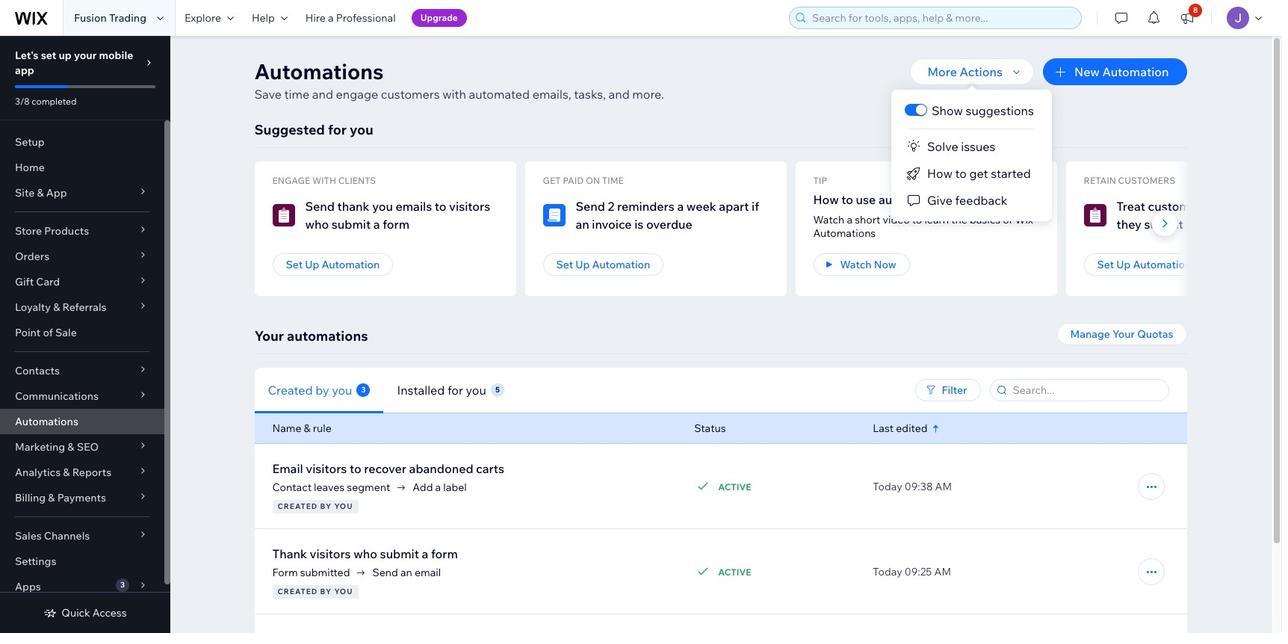 Task type: locate. For each thing, give the bounding box(es) containing it.
1 vertical spatial am
[[935, 565, 951, 578]]

8 button
[[1171, 0, 1204, 36]]

visitors up submitted on the left bottom of page
[[310, 546, 351, 561]]

0 vertical spatial today
[[873, 480, 903, 493]]

1 you from the top
[[334, 501, 353, 511]]

0 vertical spatial 3
[[361, 385, 366, 394]]

set up automation for submit
[[286, 258, 380, 271]]

sale
[[55, 326, 77, 339]]

2 your from the left
[[1113, 327, 1135, 341]]

1 vertical spatial an
[[401, 566, 412, 579]]

1 up from the left
[[305, 258, 319, 271]]

1 vertical spatial watch
[[840, 258, 872, 271]]

by down submitted on the left bottom of page
[[320, 587, 332, 596]]

0 vertical spatial customers
[[381, 87, 440, 102]]

contacts
[[15, 364, 60, 377]]

0 vertical spatial of
[[1003, 213, 1013, 226]]

created by you
[[278, 501, 353, 511], [278, 587, 353, 596]]

upgrade
[[420, 12, 458, 23]]

0 horizontal spatial set
[[286, 258, 303, 271]]

automation right new on the top right of page
[[1103, 64, 1169, 79]]

0 vertical spatial active
[[718, 481, 752, 492]]

recover
[[364, 461, 407, 476]]

0 horizontal spatial set up automation button
[[272, 253, 393, 276]]

an
[[576, 217, 589, 232], [401, 566, 412, 579]]

submitted
[[300, 566, 350, 579]]

for down engage
[[328, 121, 347, 138]]

automations
[[254, 58, 384, 84], [813, 226, 876, 240], [15, 415, 78, 428]]

you for to
[[334, 501, 353, 511]]

3 right the by
[[361, 385, 366, 394]]

you down contact leaves segment
[[334, 501, 353, 511]]

3 set from the left
[[1097, 258, 1114, 271]]

1 today from the top
[[873, 480, 903, 493]]

how up give
[[927, 166, 953, 181]]

1 horizontal spatial your
[[1113, 327, 1135, 341]]

2 today from the top
[[873, 565, 903, 578]]

1 horizontal spatial an
[[576, 217, 589, 232]]

created by you for thank
[[278, 587, 353, 596]]

automation for send thank you emails to visitors who submit a form
[[322, 258, 380, 271]]

completed
[[32, 96, 77, 107]]

referrals
[[62, 300, 107, 314]]

1 active from the top
[[718, 481, 752, 492]]

up
[[59, 49, 72, 62]]

0 horizontal spatial send
[[305, 199, 335, 214]]

0 horizontal spatial for
[[328, 121, 347, 138]]

1 horizontal spatial set up automation
[[556, 258, 650, 271]]

1 set up automation from the left
[[286, 258, 380, 271]]

show suggestions
[[932, 103, 1034, 118]]

1 vertical spatial created by you
[[278, 587, 353, 596]]

0 horizontal spatial form
[[383, 217, 410, 232]]

engage
[[272, 175, 310, 186]]

payments
[[57, 491, 106, 504]]

tasks,
[[574, 87, 606, 102]]

products
[[44, 224, 89, 238]]

& for analytics
[[63, 466, 70, 479]]

set up automation button down thank
[[272, 253, 393, 276]]

for inside 'tab list'
[[448, 382, 463, 397]]

1 horizontal spatial send
[[373, 566, 398, 579]]

by for email
[[320, 501, 332, 511]]

time
[[602, 175, 624, 186]]

more actions
[[928, 64, 1003, 79]]

created by you for email
[[278, 501, 353, 511]]

0 horizontal spatial how
[[813, 192, 839, 207]]

by down leaves
[[320, 501, 332, 511]]

created
[[268, 382, 313, 397]]

0 horizontal spatial and
[[312, 87, 333, 102]]

set up automation button down invoice
[[543, 253, 664, 276]]

submit up send an email
[[380, 546, 419, 561]]

Search for tools, apps, help & more... field
[[808, 7, 1077, 28]]

apart
[[719, 199, 749, 214]]

am right 09:38
[[935, 480, 952, 493]]

today left 09:38
[[873, 480, 903, 493]]

0 vertical spatial an
[[576, 217, 589, 232]]

to left get
[[956, 166, 967, 181]]

active for thank visitors who submit a form
[[718, 566, 752, 577]]

created by you down form submitted
[[278, 587, 353, 596]]

tab list
[[254, 367, 727, 413]]

0 vertical spatial submit
[[332, 217, 371, 232]]

list
[[254, 161, 1282, 296]]

sales
[[15, 529, 42, 543]]

0 horizontal spatial up
[[305, 258, 319, 271]]

1 horizontal spatial set up automation button
[[543, 253, 664, 276]]

3 set up automation from the left
[[1097, 258, 1192, 271]]

reports
[[72, 466, 112, 479]]

0 vertical spatial automations
[[254, 58, 384, 84]]

2 created by you from the top
[[278, 587, 353, 596]]

0 vertical spatial for
[[328, 121, 347, 138]]

1 vertical spatial for
[[448, 382, 463, 397]]

watch
[[813, 213, 845, 226], [840, 258, 872, 271]]

created down contact
[[278, 501, 318, 511]]

category image
[[543, 204, 565, 226], [1084, 204, 1106, 226]]

settings
[[15, 555, 56, 568]]

new automation
[[1075, 64, 1169, 79]]

who inside send thank you emails to visitors who submit a form
[[305, 217, 329, 232]]

created
[[278, 501, 318, 511], [278, 587, 318, 596]]

to left coupon
[[1211, 199, 1222, 214]]

0 vertical spatial by
[[320, 501, 332, 511]]

& right billing on the bottom of page
[[48, 491, 55, 504]]

1 vertical spatial today
[[873, 565, 903, 578]]

1 vertical spatial automations
[[813, 226, 876, 240]]

to left use
[[842, 192, 854, 207]]

invoice
[[592, 217, 632, 232]]

1 set up automation button from the left
[[272, 253, 393, 276]]

automation for treat customers to a coupon w
[[1133, 258, 1192, 271]]

automation down treat customers to a coupon w
[[1133, 258, 1192, 271]]

1 vertical spatial customers
[[1148, 199, 1208, 214]]

with
[[312, 175, 336, 186]]

you down engage
[[350, 121, 374, 138]]

2 by from the top
[[320, 587, 332, 596]]

2 active from the top
[[718, 566, 752, 577]]

& for marketing
[[67, 440, 74, 454]]

1 horizontal spatial up
[[576, 258, 590, 271]]

add a label
[[413, 481, 467, 494]]

1 set from the left
[[286, 258, 303, 271]]

5
[[495, 385, 500, 394]]

1 by from the top
[[320, 501, 332, 511]]

you right thank
[[372, 199, 393, 214]]

send down engage with clients
[[305, 199, 335, 214]]

short
[[855, 213, 881, 226]]

you down submitted on the left bottom of page
[[334, 587, 353, 596]]

1 created from the top
[[278, 501, 318, 511]]

menu
[[892, 97, 1052, 214]]

to inside button
[[956, 166, 967, 181]]

loyalty & referrals
[[15, 300, 107, 314]]

a left week
[[677, 199, 684, 214]]

set up automation down thank
[[286, 258, 380, 271]]

1 vertical spatial by
[[320, 587, 332, 596]]

1 horizontal spatial how
[[927, 166, 953, 181]]

visitors inside send thank you emails to visitors who submit a form
[[449, 199, 490, 214]]

& inside "popup button"
[[67, 440, 74, 454]]

3 up from the left
[[1117, 258, 1131, 271]]

and left more.
[[609, 87, 630, 102]]

communications
[[15, 389, 99, 403]]

fusion trading
[[74, 11, 146, 25]]

1 horizontal spatial of
[[1003, 213, 1013, 226]]

1 vertical spatial automations
[[287, 327, 368, 345]]

you right the by
[[332, 382, 352, 397]]

0 horizontal spatial category image
[[543, 204, 565, 226]]

show
[[932, 103, 963, 118]]

automations for automations save time and engage customers with automated emails, tasks, and more.
[[254, 58, 384, 84]]

send down the thank visitors who submit a form
[[373, 566, 398, 579]]

email
[[415, 566, 441, 579]]

1 your from the left
[[254, 327, 284, 345]]

set up automation button down treat
[[1084, 253, 1205, 276]]

0 vertical spatial created
[[278, 501, 318, 511]]

to
[[956, 166, 967, 181], [842, 192, 854, 207], [435, 199, 447, 214], [1211, 199, 1222, 214], [912, 213, 922, 226], [350, 461, 361, 476]]

you inside send thank you emails to visitors who submit a form
[[372, 199, 393, 214]]

0 horizontal spatial of
[[43, 326, 53, 339]]

send for an
[[576, 199, 605, 214]]

automations up watch now button
[[813, 226, 876, 240]]

submit down thank
[[332, 217, 371, 232]]

billing
[[15, 491, 46, 504]]

& inside 'popup button'
[[37, 186, 44, 200]]

0 vertical spatial you
[[334, 501, 353, 511]]

2 created from the top
[[278, 587, 318, 596]]

today for email visitors to recover abandoned carts
[[873, 480, 903, 493]]

1 horizontal spatial automations
[[254, 58, 384, 84]]

1 horizontal spatial customers
[[1148, 199, 1208, 214]]

category image down the retain
[[1084, 204, 1106, 226]]

0 vertical spatial form
[[383, 217, 410, 232]]

& for site
[[37, 186, 44, 200]]

hire a professional
[[306, 11, 396, 25]]

quick
[[62, 606, 90, 620]]

Search... field
[[1009, 380, 1164, 401]]

engage
[[336, 87, 378, 102]]

up
[[305, 258, 319, 271], [576, 258, 590, 271], [1117, 258, 1131, 271]]

2 horizontal spatial up
[[1117, 258, 1131, 271]]

1 vertical spatial active
[[718, 566, 752, 577]]

3 up "access"
[[120, 580, 125, 590]]

0 horizontal spatial who
[[305, 217, 329, 232]]

0 vertical spatial watch
[[813, 213, 845, 226]]

watch left short
[[813, 213, 845, 226]]

of left 'sale'
[[43, 326, 53, 339]]

0 vertical spatial created by you
[[278, 501, 353, 511]]

3 set up automation button from the left
[[1084, 253, 1205, 276]]

2 category image from the left
[[1084, 204, 1106, 226]]

customers down customers
[[1148, 199, 1208, 214]]

2 and from the left
[[609, 87, 630, 102]]

your up created
[[254, 327, 284, 345]]

0 vertical spatial automations
[[879, 192, 950, 207]]

you for send
[[372, 199, 393, 214]]

an inside send 2 reminders a week apart if an invoice is overdue
[[576, 217, 589, 232]]

visitors for email visitors to recover abandoned carts
[[306, 461, 347, 476]]

customers inside automations save time and engage customers with automated emails, tasks, and more.
[[381, 87, 440, 102]]

today left 09:25 at the bottom right of page
[[873, 565, 903, 578]]

2 vertical spatial automations
[[15, 415, 78, 428]]

form down 'emails'
[[383, 217, 410, 232]]

filter
[[942, 383, 967, 397]]

1 vertical spatial created
[[278, 587, 318, 596]]

up for submit
[[305, 258, 319, 271]]

2 vertical spatial visitors
[[310, 546, 351, 561]]

2 you from the top
[[334, 587, 353, 596]]

automation down invoice
[[592, 258, 650, 271]]

store
[[15, 224, 42, 238]]

1 vertical spatial who
[[354, 546, 377, 561]]

by
[[320, 501, 332, 511], [320, 587, 332, 596]]

of left wix
[[1003, 213, 1013, 226]]

created by you down leaves
[[278, 501, 353, 511]]

customers inside treat customers to a coupon w
[[1148, 199, 1208, 214]]

category image down get
[[543, 204, 565, 226]]

today for thank visitors who submit a form
[[873, 565, 903, 578]]

name & rule
[[272, 422, 332, 435]]

a inside treat customers to a coupon w
[[1225, 199, 1232, 214]]

a
[[328, 11, 334, 25], [677, 199, 684, 214], [1225, 199, 1232, 214], [847, 213, 853, 226], [373, 217, 380, 232], [435, 481, 441, 494], [422, 546, 429, 561]]

for right installed
[[448, 382, 463, 397]]

category image for send
[[543, 204, 565, 226]]

1 horizontal spatial and
[[609, 87, 630, 102]]

send inside send thank you emails to visitors who submit a form
[[305, 199, 335, 214]]

customers left with
[[381, 87, 440, 102]]

& for name
[[304, 422, 311, 435]]

a left short
[[847, 213, 853, 226]]

installed
[[397, 382, 445, 397]]

visitors up leaves
[[306, 461, 347, 476]]

1 created by you from the top
[[278, 501, 353, 511]]

0 horizontal spatial automations
[[15, 415, 78, 428]]

form
[[383, 217, 410, 232], [431, 546, 458, 561]]

how down the tip
[[813, 192, 839, 207]]

give feedback button
[[892, 187, 1052, 214]]

help button
[[243, 0, 297, 36]]

send
[[305, 199, 335, 214], [576, 199, 605, 214], [373, 566, 398, 579]]

point of sale
[[15, 326, 77, 339]]

0 horizontal spatial set up automation
[[286, 258, 380, 271]]

gift
[[15, 275, 34, 288]]

you left the 5
[[466, 382, 486, 397]]

0 vertical spatial am
[[935, 480, 952, 493]]

2 up from the left
[[576, 258, 590, 271]]

send left the 2
[[576, 199, 605, 214]]

form up email
[[431, 546, 458, 561]]

1 vertical spatial submit
[[380, 546, 419, 561]]

loyalty & referrals button
[[0, 294, 164, 320]]

0 horizontal spatial submit
[[332, 217, 371, 232]]

leaves
[[314, 481, 345, 494]]

let's set up your mobile app
[[15, 49, 133, 77]]

visitors
[[449, 199, 490, 214], [306, 461, 347, 476], [310, 546, 351, 561]]

1 horizontal spatial 3
[[361, 385, 366, 394]]

watch left the now
[[840, 258, 872, 271]]

0 horizontal spatial your
[[254, 327, 284, 345]]

1 horizontal spatial for
[[448, 382, 463, 397]]

& right the site
[[37, 186, 44, 200]]

an left invoice
[[576, 217, 589, 232]]

your inside button
[[1113, 327, 1135, 341]]

point
[[15, 326, 41, 339]]

an left email
[[401, 566, 412, 579]]

& left reports
[[63, 466, 70, 479]]

installed for you
[[397, 382, 486, 397]]

you
[[350, 121, 374, 138], [372, 199, 393, 214], [332, 382, 352, 397], [466, 382, 486, 397]]

who right category image
[[305, 217, 329, 232]]

manage your quotas
[[1071, 327, 1174, 341]]

automations up marketing
[[15, 415, 78, 428]]

automation
[[1103, 64, 1169, 79], [322, 258, 380, 271], [592, 258, 650, 271], [1133, 258, 1192, 271]]

automations up video
[[879, 192, 950, 207]]

contacts button
[[0, 358, 164, 383]]

0 vertical spatial visitors
[[449, 199, 490, 214]]

now
[[874, 258, 897, 271]]

2 horizontal spatial send
[[576, 199, 605, 214]]

1 vertical spatial how
[[813, 192, 839, 207]]

who up send an email
[[354, 546, 377, 561]]

2 set up automation from the left
[[556, 258, 650, 271]]

1 horizontal spatial category image
[[1084, 204, 1106, 226]]

1 vertical spatial form
[[431, 546, 458, 561]]

automation down thank
[[322, 258, 380, 271]]

2 horizontal spatial set up automation
[[1097, 258, 1192, 271]]

automations inside sidebar element
[[15, 415, 78, 428]]

set up automation down invoice
[[556, 258, 650, 271]]

basics
[[970, 213, 1001, 226]]

save
[[254, 87, 282, 102]]

0 vertical spatial who
[[305, 217, 329, 232]]

1 vertical spatial 3
[[120, 580, 125, 590]]

0 vertical spatial how
[[927, 166, 953, 181]]

1 vertical spatial of
[[43, 326, 53, 339]]

form
[[272, 566, 298, 579]]

2 horizontal spatial set
[[1097, 258, 1114, 271]]

your left quotas
[[1113, 327, 1135, 341]]

automations up time
[[254, 58, 384, 84]]

started
[[991, 166, 1031, 181]]

automations inside tip how to use automations watch a short video to learn the basics of wix automations
[[813, 226, 876, 240]]

1 horizontal spatial who
[[354, 546, 377, 561]]

upgrade button
[[412, 9, 467, 27]]

automations up the by
[[287, 327, 368, 345]]

a inside send 2 reminders a week apart if an invoice is overdue
[[677, 199, 684, 214]]

and right time
[[312, 87, 333, 102]]

1 vertical spatial you
[[334, 587, 353, 596]]

set up automation button
[[272, 253, 393, 276], [543, 253, 664, 276], [1084, 253, 1205, 276]]

& right loyalty
[[53, 300, 60, 314]]

1 vertical spatial visitors
[[306, 461, 347, 476]]

1 horizontal spatial form
[[431, 546, 458, 561]]

2 horizontal spatial automations
[[813, 226, 876, 240]]

2 set from the left
[[556, 258, 573, 271]]

2 set up automation button from the left
[[543, 253, 664, 276]]

category image
[[272, 204, 295, 226]]

a right hire
[[328, 11, 334, 25]]

0 horizontal spatial customers
[[381, 87, 440, 102]]

created for thank
[[278, 587, 318, 596]]

to right 'emails'
[[435, 199, 447, 214]]

1 category image from the left
[[543, 204, 565, 226]]

& for loyalty
[[53, 300, 60, 314]]

issues
[[961, 139, 996, 154]]

set up automation for an
[[556, 258, 650, 271]]

& left seo
[[67, 440, 74, 454]]

1 horizontal spatial set
[[556, 258, 573, 271]]

1 horizontal spatial submit
[[380, 546, 419, 561]]

set up automation down treat
[[1097, 258, 1192, 271]]

1 horizontal spatial automations
[[879, 192, 950, 207]]

created down the form
[[278, 587, 318, 596]]

send inside send 2 reminders a week apart if an invoice is overdue
[[576, 199, 605, 214]]

0 horizontal spatial 3
[[120, 580, 125, 590]]

a down the clients
[[373, 217, 380, 232]]

1 and from the left
[[312, 87, 333, 102]]

am right 09:25 at the bottom right of page
[[935, 565, 951, 578]]

suggestions
[[966, 103, 1034, 118]]

&
[[37, 186, 44, 200], [53, 300, 60, 314], [304, 422, 311, 435], [67, 440, 74, 454], [63, 466, 70, 479], [48, 491, 55, 504]]

& left rule
[[304, 422, 311, 435]]

quotas
[[1138, 327, 1174, 341]]

automations inside automations save time and engage customers with automated emails, tasks, and more.
[[254, 58, 384, 84]]

2 horizontal spatial set up automation button
[[1084, 253, 1205, 276]]

set up automation button for submit
[[272, 253, 393, 276]]

a left coupon
[[1225, 199, 1232, 214]]

visitors right 'emails'
[[449, 199, 490, 214]]



Task type: vqa. For each thing, say whether or not it's contained in the screenshot.
Pack on the top left
no



Task type: describe. For each thing, give the bounding box(es) containing it.
watch inside button
[[840, 258, 872, 271]]

marketing & seo
[[15, 440, 99, 454]]

week
[[687, 199, 717, 214]]

a inside send thank you emails to visitors who submit a form
[[373, 217, 380, 232]]

carts
[[476, 461, 504, 476]]

engage with clients
[[272, 175, 376, 186]]

setup
[[15, 135, 45, 149]]

paid
[[563, 175, 584, 186]]

last edited
[[873, 422, 928, 435]]

created for email
[[278, 501, 318, 511]]

menu containing show suggestions
[[892, 97, 1052, 214]]

contact
[[272, 481, 312, 494]]

for for suggested
[[328, 121, 347, 138]]

set for treat customers to a coupon w
[[1097, 258, 1114, 271]]

category image for treat
[[1084, 204, 1106, 226]]

how inside tip how to use automations watch a short video to learn the basics of wix automations
[[813, 192, 839, 207]]

marketing & seo button
[[0, 434, 164, 460]]

get
[[543, 175, 561, 186]]

show suggestions button
[[892, 97, 1052, 124]]

a up email
[[422, 546, 429, 561]]

hire a professional link
[[297, 0, 405, 36]]

visitors for thank visitors who submit a form
[[310, 546, 351, 561]]

orders
[[15, 250, 49, 263]]

seo
[[77, 440, 99, 454]]

am for thank visitors who submit a form
[[935, 565, 951, 578]]

use
[[856, 192, 876, 207]]

send for submit
[[305, 199, 335, 214]]

access
[[93, 606, 127, 620]]

set for send thank you emails to visitors who submit a form
[[286, 258, 303, 271]]

to inside treat customers to a coupon w
[[1211, 199, 1222, 214]]

name
[[272, 422, 302, 435]]

status
[[694, 422, 726, 435]]

form submitted
[[272, 566, 350, 579]]

loyalty
[[15, 300, 51, 314]]

emails,
[[533, 87, 572, 102]]

automations link
[[0, 409, 164, 434]]

thank
[[272, 546, 307, 561]]

& for billing
[[48, 491, 55, 504]]

today 09:38 am
[[873, 480, 952, 493]]

tip how to use automations watch a short video to learn the basics of wix automations
[[813, 175, 1033, 240]]

you for installed
[[466, 382, 486, 397]]

by
[[316, 382, 329, 397]]

quick access button
[[44, 606, 127, 620]]

a inside tip how to use automations watch a short video to learn the basics of wix automations
[[847, 213, 853, 226]]

watch inside tip how to use automations watch a short video to learn the basics of wix automations
[[813, 213, 845, 226]]

new
[[1075, 64, 1100, 79]]

a right add on the left of the page
[[435, 481, 441, 494]]

get paid on time
[[543, 175, 624, 186]]

0 horizontal spatial an
[[401, 566, 412, 579]]

treat customers to a coupon w
[[1117, 199, 1282, 232]]

how inside how to get started button
[[927, 166, 953, 181]]

am for email visitors to recover abandoned carts
[[935, 480, 952, 493]]

automated
[[469, 87, 530, 102]]

of inside tip how to use automations watch a short video to learn the basics of wix automations
[[1003, 213, 1013, 226]]

2
[[608, 199, 615, 214]]

manage your quotas button
[[1057, 323, 1187, 345]]

for for installed
[[448, 382, 463, 397]]

home link
[[0, 155, 164, 180]]

you for created
[[332, 382, 352, 397]]

emails
[[396, 199, 432, 214]]

reminders
[[617, 199, 675, 214]]

tab list containing created by you
[[254, 367, 727, 413]]

0 horizontal spatial automations
[[287, 327, 368, 345]]

up for an
[[576, 258, 590, 271]]

explore
[[185, 11, 221, 25]]

abandoned
[[409, 461, 473, 476]]

submit inside send thank you emails to visitors who submit a form
[[332, 217, 371, 232]]

feedback
[[956, 193, 1008, 208]]

solve issues button
[[892, 133, 1052, 160]]

overdue
[[646, 217, 693, 232]]

retain
[[1084, 175, 1116, 186]]

quick access
[[62, 606, 127, 620]]

to inside send thank you emails to visitors who submit a form
[[435, 199, 447, 214]]

of inside sidebar element
[[43, 326, 53, 339]]

active for email visitors to recover abandoned carts
[[718, 481, 752, 492]]

list containing how to use automations
[[254, 161, 1282, 296]]

automations save time and engage customers with automated emails, tasks, and more.
[[254, 58, 664, 102]]

you for who
[[334, 587, 353, 596]]

analytics & reports button
[[0, 460, 164, 485]]

3 inside sidebar element
[[120, 580, 125, 590]]

thank
[[337, 199, 370, 214]]

more.
[[632, 87, 664, 102]]

communications button
[[0, 383, 164, 409]]

site & app
[[15, 186, 67, 200]]

suggested
[[254, 121, 325, 138]]

09:38
[[905, 480, 933, 493]]

store products button
[[0, 218, 164, 244]]

gift card
[[15, 275, 60, 288]]

contact leaves segment
[[272, 481, 390, 494]]

email visitors to recover abandoned carts
[[272, 461, 504, 476]]

billing & payments
[[15, 491, 106, 504]]

sidebar element
[[0, 36, 170, 633]]

automation for send 2 reminders a week apart if an invoice is overdue
[[592, 258, 650, 271]]

created by you
[[268, 382, 352, 397]]

set up automation button for an
[[543, 253, 664, 276]]

watch now
[[840, 258, 897, 271]]

by for thank
[[320, 587, 332, 596]]

if
[[752, 199, 759, 214]]

analytics & reports
[[15, 466, 112, 479]]

email
[[272, 461, 303, 476]]

you for suggested
[[350, 121, 374, 138]]

automations inside tip how to use automations watch a short video to learn the basics of wix automations
[[879, 192, 950, 207]]

treat
[[1117, 199, 1146, 214]]

form inside send thank you emails to visitors who submit a form
[[383, 217, 410, 232]]

8
[[1194, 5, 1198, 15]]

sales channels button
[[0, 523, 164, 549]]

actions
[[960, 64, 1003, 79]]

give feedback
[[927, 193, 1008, 208]]

add
[[413, 481, 433, 494]]

set for send 2 reminders a week apart if an invoice is overdue
[[556, 258, 573, 271]]

manage
[[1071, 327, 1111, 341]]

automations for automations
[[15, 415, 78, 428]]

the
[[952, 213, 968, 226]]

send an email
[[373, 566, 441, 579]]

marketing
[[15, 440, 65, 454]]

site
[[15, 186, 35, 200]]

customers
[[1118, 175, 1176, 186]]

thank visitors who submit a form
[[272, 546, 458, 561]]

coupon
[[1234, 199, 1277, 214]]

trading
[[109, 11, 146, 25]]

to left learn on the top right of the page
[[912, 213, 922, 226]]

retain customers
[[1084, 175, 1176, 186]]

to up segment
[[350, 461, 361, 476]]

give
[[927, 193, 953, 208]]



